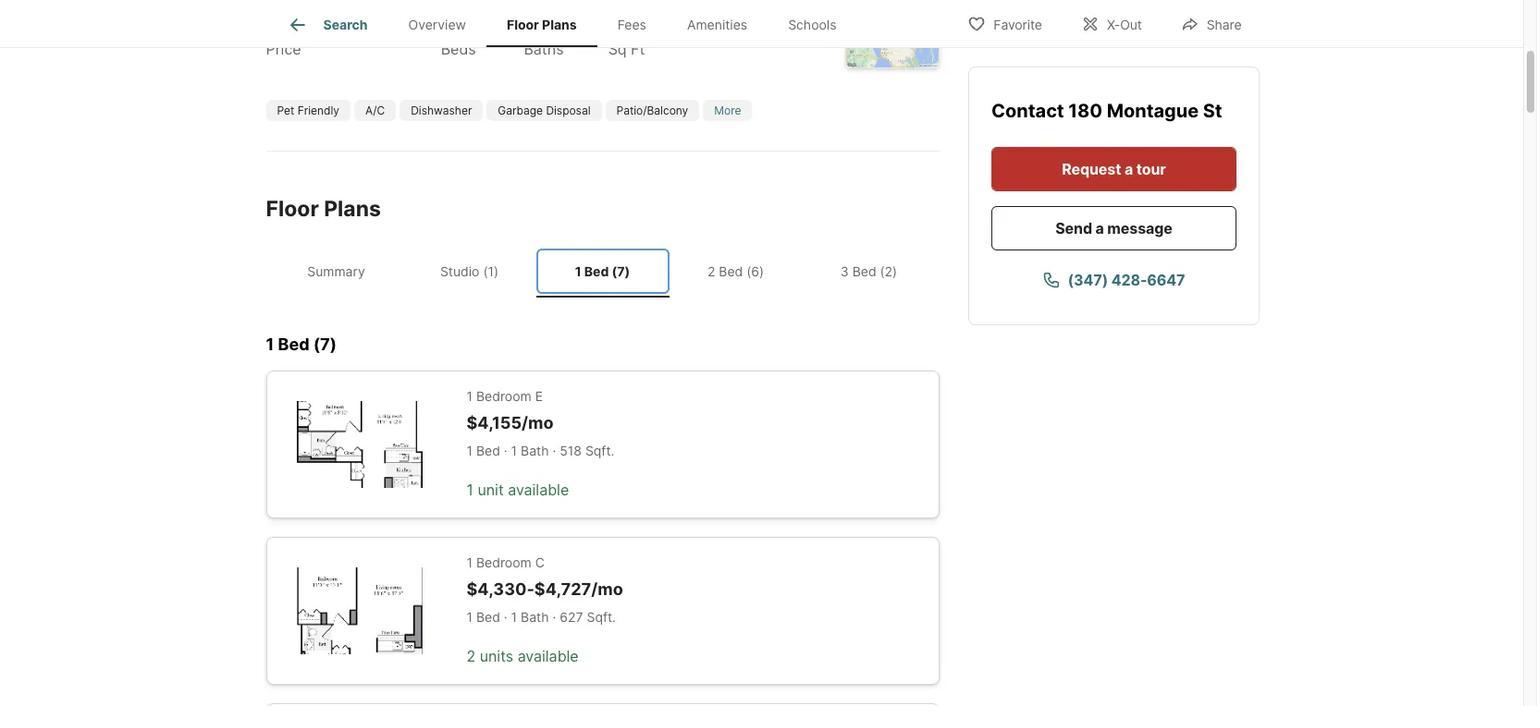 Task type: locate. For each thing, give the bounding box(es) containing it.
2
[[544, 11, 557, 37], [707, 263, 715, 279], [467, 648, 476, 666]]

1 bed (7) inside tab
[[575, 263, 630, 279]]

floor plans up summary
[[266, 196, 381, 222]]

request a tour button
[[991, 147, 1236, 191]]

sqft. right 627
[[587, 610, 616, 625]]

0 vertical spatial 2
[[544, 11, 557, 37]]

studio (1) tab
[[403, 249, 536, 294]]

1 bedroom c $4,330-$4,727/mo
[[467, 555, 623, 599]]

search link
[[286, 14, 368, 36]]

available down 1 bed · 1 bath · 627 sqft.
[[518, 648, 579, 666]]

bedroom up $4,330-
[[476, 555, 532, 570]]

1 bedroom c image
[[296, 568, 422, 655]]

1 inside "1 bedroom e $4,155/mo"
[[467, 388, 473, 404]]

studio
[[440, 263, 479, 279]]

sqft. for $4,330-$4,727/mo
[[587, 610, 616, 625]]

floor up the 'baths' at the top
[[507, 17, 539, 33]]

(347)
[[1068, 271, 1108, 289]]

1 bedroom e image
[[296, 401, 422, 488]]

428-
[[1111, 271, 1147, 289]]

bath left 627
[[521, 610, 549, 625]]

schools tab
[[768, 3, 857, 47]]

1 vertical spatial available
[[518, 648, 579, 666]]

floor plans up the 'baths' at the top
[[507, 17, 577, 33]]

contact 180 montague st
[[991, 100, 1222, 122]]

1 horizontal spatial floor plans
[[507, 17, 577, 33]]

price
[[266, 40, 301, 58]]

0 vertical spatial floor plans
[[507, 17, 577, 33]]

0 horizontal spatial a
[[1095, 219, 1104, 238]]

sqft.
[[585, 443, 614, 459], [587, 610, 616, 625]]

bedroom inside "1 bedroom e $4,155/mo"
[[476, 388, 532, 404]]

0 vertical spatial sqft.
[[585, 443, 614, 459]]

1 horizontal spatial plans
[[542, 17, 577, 33]]

out
[[1120, 16, 1142, 32]]

available down 1 bed · 1 bath · 518 sqft.
[[508, 481, 569, 500]]

tour
[[1136, 160, 1165, 178]]

1 bath from the top
[[521, 443, 549, 459]]

$4,330-
[[467, 580, 534, 599]]

2 for studio (1)
[[707, 263, 715, 279]]

1 vertical spatial a
[[1095, 219, 1104, 238]]

available for $4,330-
[[518, 648, 579, 666]]

garbage
[[498, 104, 543, 117]]

pet friendly
[[277, 104, 339, 117]]

6647
[[1147, 271, 1185, 289]]

1 tab list from the top
[[266, 0, 872, 47]]

1,406
[[660, 11, 719, 37]]

1 horizontal spatial 2
[[544, 11, 557, 37]]

1
[[575, 263, 581, 279], [266, 335, 274, 354], [467, 388, 473, 404], [467, 443, 473, 459], [511, 443, 517, 459], [467, 481, 473, 500], [467, 555, 473, 570], [467, 610, 473, 625], [511, 610, 517, 625]]

amenities tab
[[667, 3, 768, 47]]

(2)
[[880, 263, 897, 279]]

favorite
[[994, 16, 1042, 32]]

0 vertical spatial available
[[508, 481, 569, 500]]

2 bedroom from the top
[[476, 555, 532, 570]]

1 bedroom e $4,155/mo
[[467, 388, 554, 433]]

(347) 428-6647 button
[[991, 258, 1236, 302]]

sqft. for $4,155/mo
[[585, 443, 614, 459]]

2 left (6)
[[707, 263, 715, 279]]

0 vertical spatial plans
[[542, 17, 577, 33]]

0 vertical spatial 1 bed (7)
[[575, 263, 630, 279]]

1 horizontal spatial 3
[[840, 263, 849, 279]]

a inside button
[[1095, 219, 1104, 238]]

1 vertical spatial 2
[[707, 263, 715, 279]]

send a message button
[[991, 206, 1236, 251]]

1 horizontal spatial (7)
[[612, 263, 630, 279]]

floor
[[507, 17, 539, 33], [266, 196, 319, 222]]

request a tour
[[1061, 160, 1165, 178]]

a right send
[[1095, 219, 1104, 238]]

patio/balcony
[[616, 104, 688, 117]]

3
[[465, 11, 479, 37], [840, 263, 849, 279]]

· down $4,330-
[[504, 610, 507, 625]]

3 left the (2)
[[840, 263, 849, 279]]

floor plans
[[507, 17, 577, 33], [266, 196, 381, 222]]

0-3 beds
[[441, 11, 479, 58]]

1 horizontal spatial 1 bed (7)
[[575, 263, 630, 279]]

2 vertical spatial 2
[[467, 648, 476, 666]]

2 bed (6)
[[707, 263, 764, 279]]

0 vertical spatial floor
[[507, 17, 539, 33]]

0 horizontal spatial floor plans
[[266, 196, 381, 222]]

$3,817+ /mo price
[[266, 11, 396, 58]]

bedroom up $4,155/mo at the left of page
[[476, 388, 532, 404]]

bedroom inside "1 bedroom c $4,330-$4,727/mo"
[[476, 555, 532, 570]]

more
[[714, 104, 741, 117]]

2 left units
[[467, 648, 476, 666]]

2 bath from the top
[[521, 610, 549, 625]]

1 horizontal spatial a
[[1124, 160, 1133, 178]]

(7) inside tab
[[612, 263, 630, 279]]

1 vertical spatial sqft.
[[587, 610, 616, 625]]

0 horizontal spatial 2
[[467, 648, 476, 666]]

bath
[[521, 443, 549, 459], [521, 610, 549, 625]]

disposal
[[546, 104, 591, 117]]

3 up beds
[[465, 11, 479, 37]]

0 vertical spatial bath
[[521, 443, 549, 459]]

(7)
[[612, 263, 630, 279], [313, 335, 337, 354]]

floor plans inside floor plans tab
[[507, 17, 577, 33]]

bed
[[584, 263, 609, 279], [719, 263, 743, 279], [852, 263, 876, 279], [278, 335, 309, 354], [476, 443, 500, 459], [476, 610, 500, 625]]

0 vertical spatial tab list
[[266, 0, 872, 47]]

2 tab list from the top
[[266, 245, 939, 298]]

2 units available
[[467, 648, 579, 666]]

(1)
[[483, 263, 499, 279]]

0 horizontal spatial floor
[[266, 196, 319, 222]]

1 bedroom from the top
[[476, 388, 532, 404]]

1 horizontal spatial floor
[[507, 17, 539, 33]]

2 horizontal spatial 2
[[707, 263, 715, 279]]

1 vertical spatial (7)
[[313, 335, 337, 354]]

627
[[560, 610, 583, 625]]

0 vertical spatial bedroom
[[476, 388, 532, 404]]

studio (1)
[[440, 263, 499, 279]]

1 bed (7) tab
[[536, 249, 669, 294]]

share
[[1207, 16, 1242, 32]]

plans up the 'baths' at the top
[[542, 17, 577, 33]]

bath left 518
[[521, 443, 549, 459]]

a left tour
[[1124, 160, 1133, 178]]

1 inside "1 bedroom c $4,330-$4,727/mo"
[[467, 555, 473, 570]]

a inside "button"
[[1124, 160, 1133, 178]]

message
[[1107, 219, 1172, 238]]

friendly
[[298, 104, 339, 117]]

1 vertical spatial floor plans
[[266, 196, 381, 222]]

plans inside tab
[[542, 17, 577, 33]]

e
[[535, 388, 543, 404]]

bath for $4,155/mo
[[521, 443, 549, 459]]

1 vertical spatial bath
[[521, 610, 549, 625]]

bed inside 1 bed (7) tab
[[584, 263, 609, 279]]

sqft. right 518
[[585, 443, 614, 459]]

(347) 428-6647
[[1068, 271, 1185, 289]]

1-
[[524, 11, 544, 37]]

plans up summary
[[324, 196, 381, 222]]

ft
[[631, 40, 645, 58]]

· down $4,155/mo at the left of page
[[504, 443, 507, 459]]

$3,817+
[[266, 11, 351, 37]]

tab list
[[266, 0, 872, 47], [266, 245, 939, 298]]

1 vertical spatial 3
[[840, 263, 849, 279]]

a for request
[[1124, 160, 1133, 178]]

0 horizontal spatial 3
[[465, 11, 479, 37]]

2 inside 2 bed (6) tab
[[707, 263, 715, 279]]

1 bed (7)
[[575, 263, 630, 279], [266, 335, 337, 354]]

1 vertical spatial floor
[[266, 196, 319, 222]]

a/c
[[365, 104, 385, 117]]

unit
[[478, 481, 504, 500]]

396-1,406 sq ft
[[608, 11, 719, 58]]

0 horizontal spatial plans
[[324, 196, 381, 222]]

summary tab
[[270, 249, 403, 294]]

0 vertical spatial (7)
[[612, 263, 630, 279]]

0 vertical spatial a
[[1124, 160, 1133, 178]]

request
[[1061, 160, 1121, 178]]

1 vertical spatial tab list
[[266, 245, 939, 298]]

2 up the 'baths' at the top
[[544, 11, 557, 37]]

send a message
[[1055, 219, 1172, 238]]

· left 518
[[553, 443, 556, 459]]

a
[[1124, 160, 1133, 178], [1095, 219, 1104, 238]]

2 inside 1-2 baths
[[544, 11, 557, 37]]

overview tab
[[388, 3, 486, 47]]

0 vertical spatial 3
[[465, 11, 479, 37]]

1 unit available
[[467, 481, 569, 500]]

·
[[504, 443, 507, 459], [553, 443, 556, 459], [504, 610, 507, 625], [553, 610, 556, 625]]

3 bed (2)
[[840, 263, 897, 279]]

(347) 428-6647 link
[[991, 258, 1236, 302]]

0 horizontal spatial 1 bed (7)
[[266, 335, 337, 354]]

bedroom
[[476, 388, 532, 404], [476, 555, 532, 570]]

180
[[1068, 100, 1102, 122]]

plans
[[542, 17, 577, 33], [324, 196, 381, 222]]

floor up summary
[[266, 196, 319, 222]]

available
[[508, 481, 569, 500], [518, 648, 579, 666]]

1 vertical spatial bedroom
[[476, 555, 532, 570]]



Task type: vqa. For each thing, say whether or not it's contained in the screenshot.
428-
yes



Task type: describe. For each thing, give the bounding box(es) containing it.
396-
[[608, 11, 660, 37]]

1 vertical spatial plans
[[324, 196, 381, 222]]

bed inside 2 bed (6) tab
[[719, 263, 743, 279]]

pet
[[277, 104, 294, 117]]

a for send
[[1095, 219, 1104, 238]]

3 inside tab
[[840, 263, 849, 279]]

tab list containing summary
[[266, 245, 939, 298]]

amenities
[[687, 17, 747, 33]]

share button
[[1165, 4, 1257, 42]]

0-
[[441, 11, 465, 37]]

summary
[[307, 263, 365, 279]]

st
[[1202, 100, 1222, 122]]

favorite button
[[952, 4, 1058, 42]]

2 for $4,330-$4,727/mo
[[467, 648, 476, 666]]

fees
[[617, 17, 646, 33]]

c
[[535, 555, 545, 570]]

$4,155/mo
[[467, 413, 554, 433]]

floor inside floor plans tab
[[507, 17, 539, 33]]

sq
[[608, 40, 627, 58]]

montague
[[1106, 100, 1198, 122]]

units
[[480, 648, 513, 666]]

overview
[[408, 17, 466, 33]]

bedroom for $4,155/mo
[[476, 388, 532, 404]]

tab list containing search
[[266, 0, 872, 47]]

baths
[[524, 40, 564, 58]]

bed inside "3 bed (2)" tab
[[852, 263, 876, 279]]

2 bed (6) tab
[[669, 249, 802, 294]]

schools
[[788, 17, 836, 33]]

dishwasher
[[411, 104, 472, 117]]

0 horizontal spatial (7)
[[313, 335, 337, 354]]

available for $4,155/mo
[[508, 481, 569, 500]]

bath for $4,330-
[[521, 610, 549, 625]]

garbage disposal
[[498, 104, 591, 117]]

1 inside tab
[[575, 263, 581, 279]]

search
[[323, 17, 368, 33]]

x-
[[1107, 16, 1120, 32]]

1-2 baths
[[524, 11, 564, 58]]

beds
[[441, 40, 476, 58]]

(6)
[[747, 263, 764, 279]]

· left 627
[[553, 610, 556, 625]]

1 vertical spatial 1 bed (7)
[[266, 335, 337, 354]]

3 bed (2) tab
[[802, 249, 935, 294]]

map entry image
[[846, 0, 938, 68]]

1 bed · 1 bath · 518 sqft.
[[467, 443, 614, 459]]

518
[[560, 443, 582, 459]]

1 bed · 1 bath · 627 sqft.
[[467, 610, 616, 625]]

3 inside 0-3 beds
[[465, 11, 479, 37]]

x-out
[[1107, 16, 1142, 32]]

/mo
[[356, 11, 396, 37]]

floor plans tab
[[486, 3, 597, 47]]

bedroom for $4,330-
[[476, 555, 532, 570]]

x-out button
[[1065, 4, 1158, 42]]

fees tab
[[597, 3, 667, 47]]

send
[[1055, 219, 1092, 238]]

$4,727/mo
[[534, 580, 623, 599]]

contact
[[991, 100, 1064, 122]]



